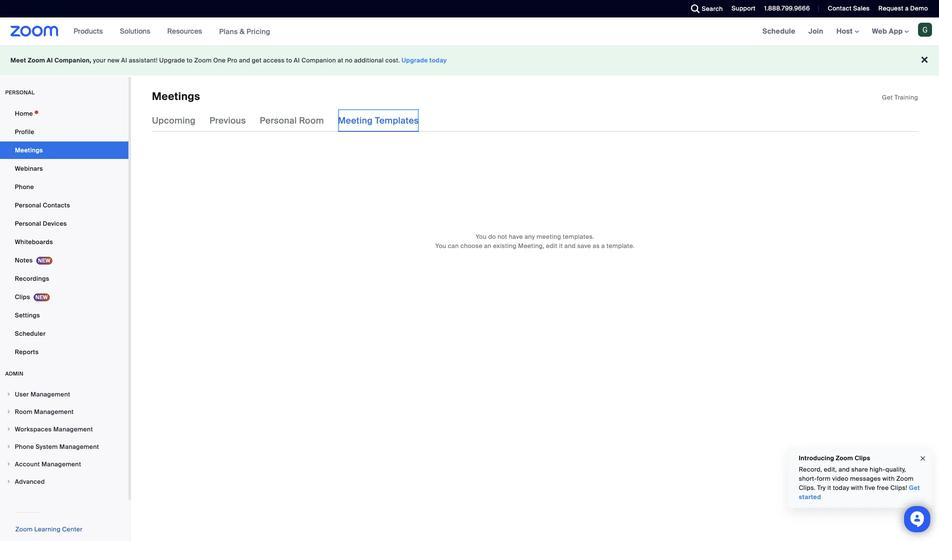 Task type: describe. For each thing, give the bounding box(es) containing it.
products button
[[74, 17, 107, 45]]

workspaces management menu item
[[0, 421, 128, 438]]

pricing
[[247, 27, 270, 36]]

web app button
[[872, 27, 909, 36]]

quality,
[[885, 466, 906, 473]]

clips!
[[890, 484, 907, 492]]

templates.
[[563, 233, 594, 241]]

right image for workspaces management
[[6, 427, 11, 432]]

zoom right meet at the top left
[[28, 56, 45, 64]]

&
[[240, 27, 245, 36]]

meeting
[[537, 233, 561, 241]]

notes link
[[0, 252, 128, 269]]

personal contacts link
[[0, 197, 128, 214]]

contacts
[[43, 201, 70, 209]]

admin menu menu
[[0, 386, 128, 491]]

meeting templates
[[338, 115, 419, 126]]

short-
[[799, 475, 817, 483]]

sales
[[853, 4, 870, 12]]

center
[[62, 525, 82, 533]]

meetings link
[[0, 142, 128, 159]]

schedule link
[[756, 17, 802, 45]]

admin
[[5, 370, 23, 377]]

it for edit
[[559, 242, 563, 250]]

home
[[15, 110, 33, 117]]

zoom left the "learning"
[[15, 525, 33, 533]]

not
[[498, 233, 507, 241]]

join link
[[802, 17, 830, 45]]

account management menu item
[[0, 456, 128, 473]]

meeting
[[338, 115, 373, 126]]

get training
[[882, 93, 918, 101]]

edit
[[546, 242, 557, 250]]

get
[[252, 56, 262, 64]]

try
[[817, 484, 826, 492]]

and inside you do not have any meeting templates. you can choose an existing meeting, edit it and save as a template.
[[564, 242, 576, 250]]

save
[[577, 242, 591, 250]]

additional
[[354, 56, 384, 64]]

new
[[107, 56, 119, 64]]

companion,
[[54, 56, 91, 64]]

scheduler
[[15, 330, 46, 338]]

zoom logo image
[[10, 26, 58, 37]]

cost.
[[385, 56, 400, 64]]

right image inside advanced "menu item"
[[6, 479, 11, 484]]

zoom learning center link
[[15, 525, 82, 533]]

products
[[74, 27, 103, 36]]

advanced
[[15, 478, 45, 486]]

host
[[836, 27, 855, 36]]

right image for room
[[6, 409, 11, 414]]

right image for account management
[[6, 462, 11, 467]]

phone system management menu item
[[0, 438, 128, 455]]

profile link
[[0, 123, 128, 141]]

companion
[[301, 56, 336, 64]]

personal for personal contacts
[[15, 201, 41, 209]]

web app
[[872, 27, 903, 36]]

personal devices link
[[0, 215, 128, 232]]

phone link
[[0, 178, 128, 196]]

resources button
[[167, 17, 206, 45]]

get started link
[[799, 484, 920, 501]]

profile picture image
[[918, 23, 932, 37]]

do
[[488, 233, 496, 241]]

3 ai from the left
[[294, 56, 300, 64]]

join
[[808, 27, 823, 36]]

right image for user
[[6, 392, 11, 397]]

phone for phone
[[15, 183, 34, 191]]

system
[[36, 443, 58, 451]]

record,
[[799, 466, 822, 473]]

video
[[832, 475, 848, 483]]

get for get training
[[882, 93, 893, 101]]

devices
[[43, 220, 67, 228]]

started
[[799, 493, 821, 501]]

settings link
[[0, 307, 128, 324]]

access
[[263, 56, 285, 64]]

have
[[509, 233, 523, 241]]

previous
[[210, 115, 246, 126]]

any
[[525, 233, 535, 241]]

recordings
[[15, 275, 49, 283]]

edit,
[[824, 466, 837, 473]]

user
[[15, 390, 29, 398]]

user management menu item
[[0, 386, 128, 403]]

meet zoom ai companion, your new ai assistant! upgrade to zoom one pro and get access to ai companion at no additional cost. upgrade today
[[10, 56, 447, 64]]

template.
[[607, 242, 635, 250]]

introducing zoom clips
[[799, 454, 870, 462]]

templates
[[375, 115, 419, 126]]

management for account management
[[41, 460, 81, 468]]

assistant!
[[129, 56, 158, 64]]

user management
[[15, 390, 70, 398]]

share
[[851, 466, 868, 473]]

today inside meet zoom ai companion, footer
[[429, 56, 447, 64]]

1 ai from the left
[[47, 56, 53, 64]]

2 ai from the left
[[121, 56, 127, 64]]

scheduler link
[[0, 325, 128, 342]]

personal contacts
[[15, 201, 70, 209]]

reports link
[[0, 343, 128, 361]]

1 horizontal spatial meetings
[[152, 90, 200, 103]]

0 vertical spatial you
[[476, 233, 487, 241]]

0 vertical spatial with
[[882, 475, 895, 483]]

webinars
[[15, 165, 43, 173]]

plans & pricing
[[219, 27, 270, 36]]

personal for personal devices
[[15, 220, 41, 228]]

web
[[872, 27, 887, 36]]

1 upgrade from the left
[[159, 56, 185, 64]]

contact sales
[[828, 4, 870, 12]]



Task type: vqa. For each thing, say whether or not it's contained in the screenshot.
minutes
no



Task type: locate. For each thing, give the bounding box(es) containing it.
management for user management
[[31, 390, 70, 398]]

management up workspaces management
[[34, 408, 74, 416]]

it for try
[[827, 484, 831, 492]]

1 horizontal spatial with
[[882, 475, 895, 483]]

it
[[559, 242, 563, 250], [827, 484, 831, 492]]

0 horizontal spatial upgrade
[[159, 56, 185, 64]]

meet
[[10, 56, 26, 64]]

0 vertical spatial clips
[[15, 293, 30, 301]]

a inside you do not have any meeting templates. you can choose an existing meeting, edit it and save as a template.
[[601, 242, 605, 250]]

ai left the companion,
[[47, 56, 53, 64]]

phone for phone system management
[[15, 443, 34, 451]]

meetings up webinars
[[15, 146, 43, 154]]

management inside the 'phone system management' menu item
[[59, 443, 99, 451]]

a left demo
[[905, 4, 909, 12]]

0 horizontal spatial today
[[429, 56, 447, 64]]

meetings
[[152, 90, 200, 103], [15, 146, 43, 154]]

at
[[338, 56, 343, 64]]

and left 'get'
[[239, 56, 250, 64]]

clips link
[[0, 288, 128, 306]]

right image inside 'workspaces management' menu item
[[6, 427, 11, 432]]

whiteboards link
[[0, 233, 128, 251]]

zoom inside record, edit, and share high-quality, short-form video messages with zoom clips. try it today with five free clips!
[[896, 475, 914, 483]]

0 horizontal spatial it
[[559, 242, 563, 250]]

2 vertical spatial right image
[[6, 479, 11, 484]]

right image
[[6, 427, 11, 432], [6, 444, 11, 449], [6, 462, 11, 467]]

management up the 'phone system management' menu item
[[53, 425, 93, 433]]

0 horizontal spatial and
[[239, 56, 250, 64]]

you
[[476, 233, 487, 241], [435, 242, 446, 250]]

1 vertical spatial personal
[[15, 201, 41, 209]]

upgrade today link
[[402, 56, 447, 64]]

zoom learning center
[[15, 525, 82, 533]]

support link
[[725, 0, 758, 17], [732, 4, 755, 12]]

1 vertical spatial right image
[[6, 409, 11, 414]]

free
[[877, 484, 889, 492]]

3 right image from the top
[[6, 462, 11, 467]]

1 horizontal spatial get
[[909, 484, 920, 492]]

request a demo link
[[872, 0, 939, 17], [878, 4, 928, 12]]

phone inside personal menu menu
[[15, 183, 34, 191]]

clips up settings on the bottom left of the page
[[15, 293, 30, 301]]

1 right image from the top
[[6, 392, 11, 397]]

with down messages
[[851, 484, 863, 492]]

workspaces management
[[15, 425, 93, 433]]

2 upgrade from the left
[[402, 56, 428, 64]]

right image left workspaces
[[6, 427, 11, 432]]

2 right image from the top
[[6, 409, 11, 414]]

right image inside 'account management' menu item
[[6, 462, 11, 467]]

with up free
[[882, 475, 895, 483]]

0 horizontal spatial get
[[882, 93, 893, 101]]

contact sales link
[[821, 0, 872, 17], [828, 4, 870, 12]]

right image inside user management menu item
[[6, 392, 11, 397]]

right image left advanced
[[6, 479, 11, 484]]

management for room management
[[34, 408, 74, 416]]

1 horizontal spatial ai
[[121, 56, 127, 64]]

1 horizontal spatial and
[[564, 242, 576, 250]]

0 vertical spatial right image
[[6, 392, 11, 397]]

you left can
[[435, 242, 446, 250]]

upgrade down product information navigation
[[159, 56, 185, 64]]

pro
[[227, 56, 237, 64]]

room inside menu item
[[15, 408, 32, 416]]

2 right image from the top
[[6, 444, 11, 449]]

clips up share
[[855, 454, 870, 462]]

ai left companion
[[294, 56, 300, 64]]

advanced menu item
[[0, 473, 128, 490]]

you left 'do'
[[476, 233, 487, 241]]

right image inside the 'phone system management' menu item
[[6, 444, 11, 449]]

upcoming
[[152, 115, 196, 126]]

your
[[93, 56, 106, 64]]

1 horizontal spatial today
[[833, 484, 849, 492]]

meetings up upcoming
[[152, 90, 200, 103]]

get for get started
[[909, 484, 920, 492]]

0 vertical spatial today
[[429, 56, 447, 64]]

1 horizontal spatial room
[[299, 115, 324, 126]]

room inside tabs of meeting tab list
[[299, 115, 324, 126]]

whiteboards
[[15, 238, 53, 246]]

as
[[593, 242, 600, 250]]

meet zoom ai companion, footer
[[0, 45, 939, 76]]

can
[[448, 242, 459, 250]]

personal
[[5, 89, 35, 96]]

management up the room management at the left of the page
[[31, 390, 70, 398]]

zoom up clips!
[[896, 475, 914, 483]]

five
[[865, 484, 875, 492]]

it inside record, edit, and share high-quality, short-form video messages with zoom clips. try it today with five free clips!
[[827, 484, 831, 492]]

0 vertical spatial room
[[299, 115, 324, 126]]

request
[[878, 4, 903, 12]]

room management
[[15, 408, 74, 416]]

management inside user management menu item
[[31, 390, 70, 398]]

tabs of meeting tab list
[[152, 109, 433, 132]]

app
[[889, 27, 903, 36]]

upgrade right cost.
[[402, 56, 428, 64]]

personal room
[[260, 115, 324, 126]]

high-
[[870, 466, 885, 473]]

0 horizontal spatial with
[[851, 484, 863, 492]]

request a demo
[[878, 4, 928, 12]]

right image left user
[[6, 392, 11, 397]]

1 horizontal spatial to
[[286, 56, 292, 64]]

0 vertical spatial personal
[[260, 115, 297, 126]]

messages
[[850, 475, 881, 483]]

get right clips!
[[909, 484, 920, 492]]

right image left the system
[[6, 444, 11, 449]]

webinars link
[[0, 160, 128, 177]]

one
[[213, 56, 226, 64]]

and inside meet zoom ai companion, footer
[[239, 56, 250, 64]]

0 vertical spatial meetings
[[152, 90, 200, 103]]

0 horizontal spatial a
[[601, 242, 605, 250]]

1 horizontal spatial it
[[827, 484, 831, 492]]

to down resources dropdown button
[[187, 56, 193, 64]]

meetings inside "link"
[[15, 146, 43, 154]]

2 vertical spatial and
[[839, 466, 850, 473]]

1 vertical spatial a
[[601, 242, 605, 250]]

room
[[299, 115, 324, 126], [15, 408, 32, 416]]

existing
[[493, 242, 517, 250]]

1 vertical spatial it
[[827, 484, 831, 492]]

1 horizontal spatial clips
[[855, 454, 870, 462]]

get
[[882, 93, 893, 101], [909, 484, 920, 492]]

support
[[732, 4, 755, 12]]

today inside record, edit, and share high-quality, short-form video messages with zoom clips. try it today with five free clips!
[[833, 484, 849, 492]]

1 vertical spatial and
[[564, 242, 576, 250]]

ai right new
[[121, 56, 127, 64]]

0 horizontal spatial clips
[[15, 293, 30, 301]]

1 vertical spatial today
[[833, 484, 849, 492]]

1 vertical spatial right image
[[6, 444, 11, 449]]

0 vertical spatial and
[[239, 56, 250, 64]]

1 phone from the top
[[15, 183, 34, 191]]

clips inside clips link
[[15, 293, 30, 301]]

home link
[[0, 105, 128, 122]]

0 horizontal spatial you
[[435, 242, 446, 250]]

1 to from the left
[[187, 56, 193, 64]]

1 vertical spatial with
[[851, 484, 863, 492]]

phone system management
[[15, 443, 99, 451]]

1 vertical spatial clips
[[855, 454, 870, 462]]

learning
[[34, 525, 60, 533]]

solutions button
[[120, 17, 154, 45]]

search
[[702, 5, 723, 13]]

you do not have any meeting templates. you can choose an existing meeting, edit it and save as a template.
[[435, 233, 635, 250]]

right image inside room management menu item
[[6, 409, 11, 414]]

training
[[894, 93, 918, 101]]

1 vertical spatial get
[[909, 484, 920, 492]]

today
[[429, 56, 447, 64], [833, 484, 849, 492]]

it right edit
[[559, 242, 563, 250]]

right image left the room management at the left of the page
[[6, 409, 11, 414]]

right image
[[6, 392, 11, 397], [6, 409, 11, 414], [6, 479, 11, 484]]

recordings link
[[0, 270, 128, 287]]

record, edit, and share high-quality, short-form video messages with zoom clips. try it today with five free clips!
[[799, 466, 914, 492]]

1 vertical spatial room
[[15, 408, 32, 416]]

meeting,
[[518, 242, 544, 250]]

management for workspaces management
[[53, 425, 93, 433]]

banner containing products
[[0, 17, 939, 46]]

with
[[882, 475, 895, 483], [851, 484, 863, 492]]

right image for phone system management
[[6, 444, 11, 449]]

0 horizontal spatial meetings
[[15, 146, 43, 154]]

form
[[817, 475, 831, 483]]

room management menu item
[[0, 404, 128, 420]]

zoom
[[28, 56, 45, 64], [194, 56, 212, 64], [836, 454, 853, 462], [896, 475, 914, 483], [15, 525, 33, 533]]

no
[[345, 56, 353, 64]]

resources
[[167, 27, 202, 36]]

0 vertical spatial a
[[905, 4, 909, 12]]

get started
[[799, 484, 920, 501]]

introducing
[[799, 454, 834, 462]]

get inside the "get started"
[[909, 484, 920, 492]]

1 vertical spatial phone
[[15, 443, 34, 451]]

personal for personal room
[[260, 115, 297, 126]]

phone up account
[[15, 443, 34, 451]]

host button
[[836, 27, 859, 36]]

management inside 'workspaces management' menu item
[[53, 425, 93, 433]]

it right the try
[[827, 484, 831, 492]]

2 to from the left
[[286, 56, 292, 64]]

0 vertical spatial it
[[559, 242, 563, 250]]

workspaces
[[15, 425, 52, 433]]

3 right image from the top
[[6, 479, 11, 484]]

search button
[[684, 0, 725, 17]]

upgrade
[[159, 56, 185, 64], [402, 56, 428, 64]]

1 vertical spatial meetings
[[15, 146, 43, 154]]

0 horizontal spatial room
[[15, 408, 32, 416]]

1 horizontal spatial a
[[905, 4, 909, 12]]

product information navigation
[[67, 17, 277, 46]]

zoom up edit,
[[836, 454, 853, 462]]

1 horizontal spatial upgrade
[[402, 56, 428, 64]]

a right "as"
[[601, 242, 605, 250]]

management up advanced "menu item" at bottom left
[[41, 460, 81, 468]]

right image left account
[[6, 462, 11, 467]]

1 horizontal spatial you
[[476, 233, 487, 241]]

phone
[[15, 183, 34, 191], [15, 443, 34, 451]]

zoom left one in the top of the page
[[194, 56, 212, 64]]

1.888.799.9666
[[764, 4, 810, 12]]

2 phone from the top
[[15, 443, 34, 451]]

0 vertical spatial right image
[[6, 427, 11, 432]]

1 vertical spatial you
[[435, 242, 446, 250]]

phone inside menu item
[[15, 443, 34, 451]]

get left training
[[882, 93, 893, 101]]

0 vertical spatial phone
[[15, 183, 34, 191]]

personal menu menu
[[0, 105, 128, 362]]

it inside you do not have any meeting templates. you can choose an existing meeting, edit it and save as a template.
[[559, 242, 563, 250]]

2 vertical spatial personal
[[15, 220, 41, 228]]

banner
[[0, 17, 939, 46]]

and inside record, edit, and share high-quality, short-form video messages with zoom clips. try it today with five free clips!
[[839, 466, 850, 473]]

to right the access
[[286, 56, 292, 64]]

and up video
[[839, 466, 850, 473]]

reports
[[15, 348, 39, 356]]

0 horizontal spatial to
[[187, 56, 193, 64]]

personal inside tabs of meeting tab list
[[260, 115, 297, 126]]

1 right image from the top
[[6, 427, 11, 432]]

to
[[187, 56, 193, 64], [286, 56, 292, 64]]

contact
[[828, 4, 852, 12]]

get training link
[[882, 93, 918, 101]]

notes
[[15, 256, 33, 264]]

and down templates.
[[564, 242, 576, 250]]

2 horizontal spatial ai
[[294, 56, 300, 64]]

1.888.799.9666 button
[[758, 0, 812, 17], [764, 4, 810, 12]]

close image
[[919, 454, 926, 464]]

an
[[484, 242, 491, 250]]

management inside room management menu item
[[34, 408, 74, 416]]

meetings navigation
[[756, 17, 939, 46]]

management up 'account management' menu item
[[59, 443, 99, 451]]

0 horizontal spatial ai
[[47, 56, 53, 64]]

0 vertical spatial get
[[882, 93, 893, 101]]

phone down webinars
[[15, 183, 34, 191]]

schedule
[[762, 27, 795, 36]]

management inside 'account management' menu item
[[41, 460, 81, 468]]

2 vertical spatial right image
[[6, 462, 11, 467]]

2 horizontal spatial and
[[839, 466, 850, 473]]



